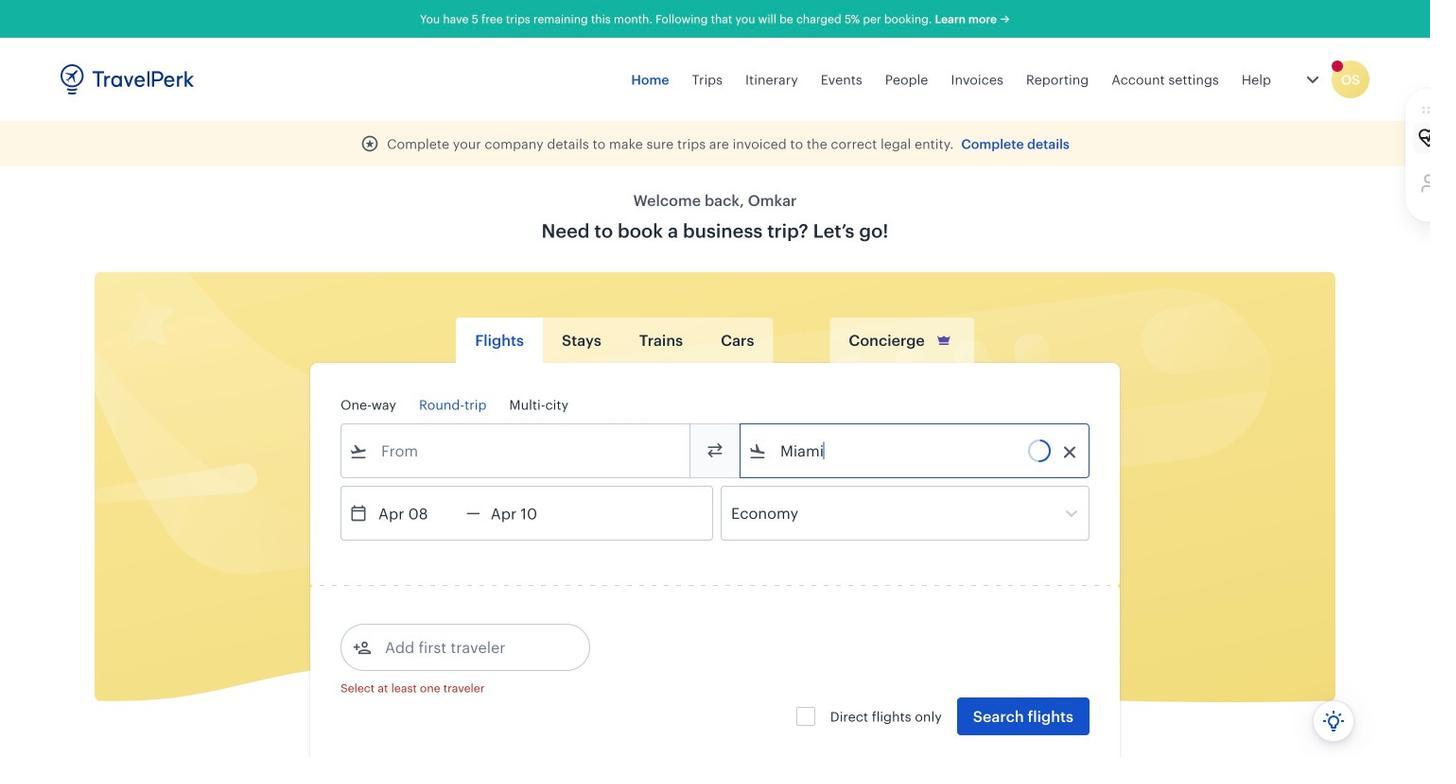 Task type: locate. For each thing, give the bounding box(es) containing it.
Depart text field
[[368, 487, 466, 540]]

Return text field
[[480, 487, 579, 540]]

From search field
[[368, 436, 665, 466]]



Task type: describe. For each thing, give the bounding box(es) containing it.
To search field
[[767, 436, 1064, 466]]

Add first traveler search field
[[372, 633, 569, 663]]



